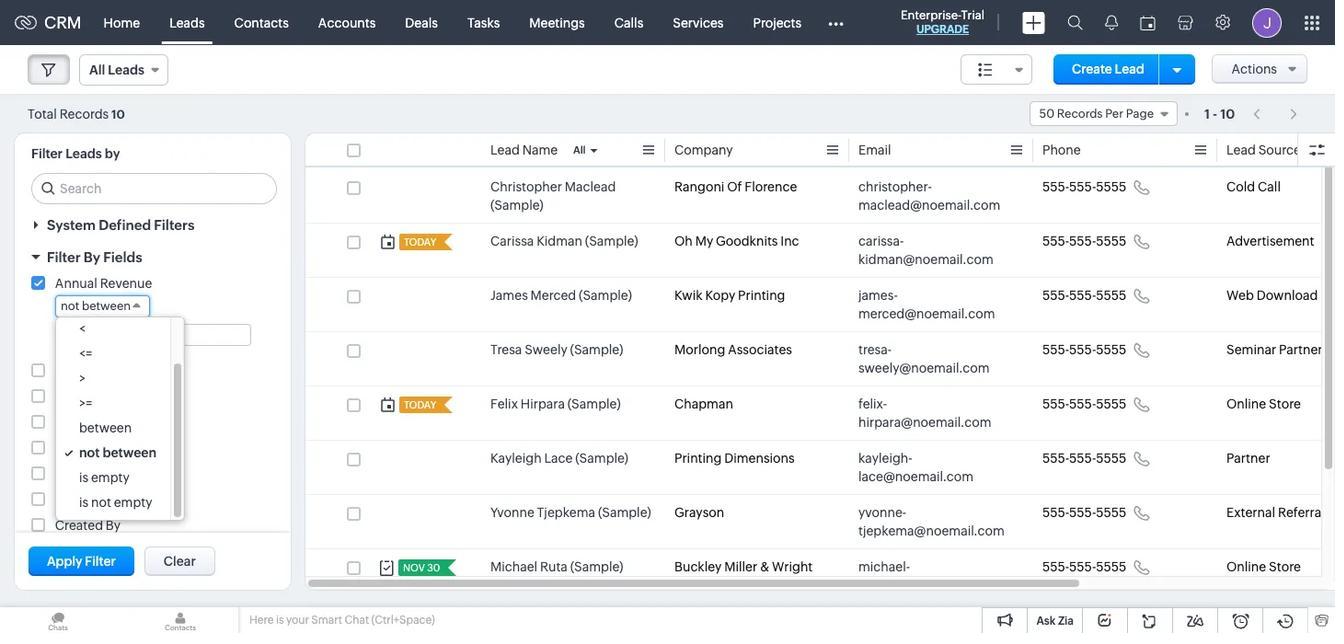 Task type: describe. For each thing, give the bounding box(es) containing it.
empty inside "is empty" option
[[91, 470, 130, 485]]

leads link
[[155, 0, 220, 45]]

> option
[[56, 366, 170, 391]]

converted for converted contact
[[55, 441, 119, 456]]

inc
[[781, 234, 800, 249]]

0 vertical spatial leads
[[170, 15, 205, 30]]

by for created
[[106, 518, 121, 533]]

nov 30 link
[[399, 560, 442, 576]]

list box containing <
[[56, 317, 184, 520]]

kayleigh
[[491, 451, 542, 466]]

records
[[60, 106, 109, 121]]

services
[[673, 15, 724, 30]]

kayleigh lace (sample) link
[[491, 449, 629, 468]]

rangoni
[[675, 180, 725, 194]]

associates
[[728, 343, 793, 357]]

contact
[[121, 441, 170, 456]]

tresa- sweely@noemail.com
[[859, 343, 990, 376]]

contacts image
[[122, 608, 238, 633]]

calls
[[615, 15, 644, 30]]

projects
[[754, 15, 802, 30]]

nov 30
[[403, 563, 440, 574]]

annual revenue
[[55, 276, 152, 291]]

trial
[[962, 8, 985, 22]]

>=
[[79, 396, 92, 411]]

kayleigh- lace@noemail.com
[[859, 451, 974, 484]]

(sample) for christopher maclead (sample)
[[491, 198, 544, 213]]

search image
[[1068, 15, 1084, 30]]

deals
[[405, 15, 438, 30]]

florence
[[745, 180, 798, 194]]

not between inside 'option'
[[79, 446, 157, 460]]

2 5555 from the top
[[1097, 234, 1127, 249]]

chats image
[[0, 608, 116, 633]]

apply filter button
[[29, 547, 134, 576]]

is not empty option
[[56, 491, 170, 516]]

signals element
[[1095, 0, 1130, 45]]

(sample) for kayleigh lace (sample)
[[576, 451, 629, 466]]

today link for felix
[[400, 397, 438, 413]]

accounts
[[318, 15, 376, 30]]

christopher- maclead@noemail.com
[[859, 180, 1001, 213]]

&
[[761, 560, 770, 575]]

< option
[[56, 317, 170, 342]]

yvonne- tjepkema@noemail.com
[[859, 505, 1005, 539]]

0 horizontal spatial printing
[[675, 451, 722, 466]]

felix-
[[859, 397, 888, 412]]

(ctrl+space)
[[372, 614, 435, 627]]

buckley
[[675, 560, 722, 575]]

meetings
[[530, 15, 585, 30]]

today for carissa kidman (sample)
[[404, 237, 437, 248]]

james-
[[859, 288, 898, 303]]

rangoni of florence
[[675, 180, 798, 194]]

yvonne-
[[859, 505, 907, 520]]

3 5555 from the top
[[1097, 288, 1127, 303]]

christopher maclead (sample)
[[491, 180, 616, 213]]

signals image
[[1106, 15, 1119, 30]]

cold call
[[1227, 180, 1282, 194]]

6 555-555-5555 from the top
[[1043, 451, 1127, 466]]

all
[[574, 145, 586, 156]]

lace@noemail.com
[[859, 470, 974, 484]]

maclead@noemail.com
[[859, 198, 1001, 213]]

<
[[79, 321, 86, 336]]

lead source
[[1227, 143, 1302, 157]]

1 555-555-5555 from the top
[[1043, 180, 1127, 194]]

converted for converted deal
[[55, 467, 119, 482]]

>
[[79, 371, 86, 386]]

create
[[1073, 62, 1113, 76]]

0 vertical spatial partner
[[1280, 343, 1324, 357]]

by
[[105, 146, 120, 161]]

converted account
[[55, 415, 173, 430]]

christopher maclead (sample) link
[[491, 178, 656, 215]]

kwik kopy printing
[[675, 288, 786, 303]]

(sample) for tresa sweely (sample)
[[570, 343, 624, 357]]

smart
[[312, 614, 342, 627]]

8 555-555-5555 from the top
[[1043, 560, 1127, 575]]

james
[[491, 288, 528, 303]]

tasks
[[468, 15, 500, 30]]

search element
[[1057, 0, 1095, 45]]

web download
[[1227, 288, 1319, 303]]

lead for lead source
[[1227, 143, 1257, 157]]

filter for filter leads by
[[31, 146, 63, 161]]

phone
[[1043, 143, 1082, 157]]

printing dimensions
[[675, 451, 795, 466]]

deals link
[[391, 0, 453, 45]]

converted for converted account
[[55, 415, 119, 430]]

hirpara@noemail.com
[[859, 415, 992, 430]]

today for felix hirpara (sample)
[[404, 400, 437, 411]]

not inside option
[[91, 495, 111, 510]]

oh
[[675, 234, 693, 249]]

is empty
[[79, 470, 130, 485]]

city
[[55, 364, 79, 378]]

enterprise-trial upgrade
[[901, 8, 985, 36]]

kidman@noemail.com
[[859, 252, 994, 267]]

crm
[[44, 13, 82, 32]]

total
[[28, 106, 57, 121]]

store for michael- gruta@noemail.com
[[1270, 560, 1302, 575]]

1 vertical spatial company
[[55, 389, 114, 404]]

felix- hirpara@noemail.com
[[859, 397, 992, 430]]

services link
[[659, 0, 739, 45]]

not between inside field
[[61, 299, 131, 313]]

christopher- maclead@noemail.com link
[[859, 178, 1006, 215]]

total records 10
[[28, 106, 125, 121]]

web
[[1227, 288, 1255, 303]]

kwik
[[675, 288, 703, 303]]

kayleigh lace (sample)
[[491, 451, 629, 466]]

not between field
[[55, 296, 150, 318]]

sweely@noemail.com
[[859, 361, 990, 376]]

chapman
[[675, 397, 734, 412]]

carissa- kidman@noemail.com
[[859, 234, 994, 267]]

not inside field
[[61, 299, 79, 313]]

2 vertical spatial is
[[276, 614, 284, 627]]

tresa sweely (sample) link
[[491, 341, 624, 359]]

between inside option
[[79, 421, 132, 436]]

>= option
[[56, 391, 170, 416]]

online for felix- hirpara@noemail.com
[[1227, 397, 1267, 412]]

1 horizontal spatial company
[[675, 143, 734, 157]]

lead for lead name
[[491, 143, 520, 157]]

merced
[[531, 288, 577, 303]]

zia
[[1059, 615, 1075, 628]]

seminar partner
[[1227, 343, 1324, 357]]

filter inside button
[[85, 554, 116, 569]]



Task type: locate. For each thing, give the bounding box(es) containing it.
leads left by
[[66, 146, 102, 161]]

0 vertical spatial store
[[1270, 397, 1302, 412]]

seminar
[[1227, 343, 1277, 357]]

online store down 'seminar partner'
[[1227, 397, 1302, 412]]

kayleigh-
[[859, 451, 913, 466]]

0 horizontal spatial partner
[[1227, 451, 1271, 466]]

lead
[[1116, 62, 1145, 76], [491, 143, 520, 157], [1227, 143, 1257, 157]]

2 online from the top
[[1227, 560, 1267, 575]]

0 vertical spatial filter
[[31, 146, 63, 161]]

0 horizontal spatial company
[[55, 389, 114, 404]]

tresa
[[491, 343, 522, 357]]

converted up the country
[[55, 467, 119, 482]]

ask zia
[[1037, 615, 1075, 628]]

list box
[[56, 317, 184, 520]]

0 vertical spatial not
[[61, 299, 79, 313]]

<= option
[[56, 342, 170, 366]]

michael- gruta@noemail.com link
[[859, 558, 1006, 595]]

0 vertical spatial converted
[[55, 415, 119, 430]]

(sample) inside kayleigh lace (sample) link
[[576, 451, 629, 466]]

(sample) right 'kidman'
[[585, 234, 639, 249]]

1 - 10
[[1205, 106, 1236, 121]]

10 right -
[[1221, 106, 1236, 121]]

0 horizontal spatial 10
[[111, 107, 125, 121]]

tresa sweely (sample)
[[491, 343, 624, 357]]

0 vertical spatial today
[[404, 237, 437, 248]]

projects link
[[739, 0, 817, 45]]

(sample) inside michael ruta (sample) link
[[571, 560, 624, 575]]

annual
[[55, 276, 97, 291]]

converted up "converted deal"
[[55, 441, 119, 456]]

by down is not empty option
[[106, 518, 121, 533]]

michael
[[491, 560, 538, 575]]

(sample) right tjepkema
[[598, 505, 652, 520]]

1 5555 from the top
[[1097, 180, 1127, 194]]

accounts link
[[304, 0, 391, 45]]

between up deal on the left bottom of the page
[[103, 446, 157, 460]]

(sample) right lace
[[576, 451, 629, 466]]

morlong
[[675, 343, 726, 357]]

by up annual revenue
[[84, 250, 100, 265]]

5 5555 from the top
[[1097, 397, 1127, 412]]

0 vertical spatial is
[[79, 470, 89, 485]]

not between down annual revenue
[[61, 299, 131, 313]]

online
[[1227, 397, 1267, 412], [1227, 560, 1267, 575]]

printing right kopy at the right of the page
[[739, 288, 786, 303]]

0 vertical spatial between
[[82, 299, 131, 313]]

1 vertical spatial today link
[[400, 397, 438, 413]]

1 converted from the top
[[55, 415, 119, 430]]

is up created by
[[79, 495, 89, 510]]

felix- hirpara@noemail.com link
[[859, 395, 1006, 432]]

1 vertical spatial is
[[79, 495, 89, 510]]

company up rangoni
[[675, 143, 734, 157]]

(sample) inside felix hirpara (sample) link
[[568, 397, 621, 412]]

lead left the name on the top left of the page
[[491, 143, 520, 157]]

is left your
[[276, 614, 284, 627]]

miller
[[725, 560, 758, 575]]

1 vertical spatial online
[[1227, 560, 1267, 575]]

is up the country
[[79, 470, 89, 485]]

is for is empty
[[79, 470, 89, 485]]

is not empty
[[79, 495, 152, 510]]

1 horizontal spatial leads
[[170, 15, 205, 30]]

of
[[728, 180, 743, 194]]

0 horizontal spatial lead
[[491, 143, 520, 157]]

1 horizontal spatial partner
[[1280, 343, 1324, 357]]

1 horizontal spatial printing
[[739, 288, 786, 303]]

michael ruta (sample)
[[491, 560, 624, 575]]

3 555-555-5555 from the top
[[1043, 288, 1127, 303]]

online down external
[[1227, 560, 1267, 575]]

lead right create
[[1116, 62, 1145, 76]]

2 vertical spatial between
[[103, 446, 157, 460]]

1 horizontal spatial 10
[[1221, 106, 1236, 121]]

oh my goodknits inc
[[675, 234, 800, 249]]

1 vertical spatial between
[[79, 421, 132, 436]]

1 vertical spatial store
[[1270, 560, 1302, 575]]

is empty option
[[56, 466, 170, 491]]

3 converted from the top
[[55, 467, 119, 482]]

555-555-5555
[[1043, 180, 1127, 194], [1043, 234, 1127, 249], [1043, 288, 1127, 303], [1043, 343, 1127, 357], [1043, 397, 1127, 412], [1043, 451, 1127, 466], [1043, 505, 1127, 520], [1043, 560, 1127, 575]]

morlong associates
[[675, 343, 793, 357]]

(sample) inside carissa kidman (sample) link
[[585, 234, 639, 249]]

2 vertical spatial filter
[[85, 554, 116, 569]]

store down external referral
[[1270, 560, 1302, 575]]

between inside 'option'
[[103, 446, 157, 460]]

not between down between option
[[79, 446, 157, 460]]

row group
[[306, 169, 1336, 633]]

lace
[[545, 451, 573, 466]]

1 vertical spatial printing
[[675, 451, 722, 466]]

(sample) right sweely
[[570, 343, 624, 357]]

store for felix- hirpara@noemail.com
[[1270, 397, 1302, 412]]

converted down the >=
[[55, 415, 119, 430]]

1
[[1205, 106, 1211, 121]]

apply filter
[[47, 554, 116, 569]]

christopher-
[[859, 180, 933, 194]]

by for filter
[[84, 250, 100, 265]]

4 555-555-5555 from the top
[[1043, 343, 1127, 357]]

8 5555 from the top
[[1097, 560, 1127, 575]]

between option
[[56, 416, 170, 441]]

0 vertical spatial today link
[[400, 234, 438, 250]]

1 vertical spatial leads
[[66, 146, 102, 161]]

(sample) for michael ruta (sample)
[[571, 560, 624, 575]]

apply
[[47, 554, 82, 569]]

4 5555 from the top
[[1097, 343, 1127, 357]]

nov
[[403, 563, 425, 574]]

(sample) inside tresa sweely (sample) link
[[570, 343, 624, 357]]

kopy
[[706, 288, 736, 303]]

between up converted contact
[[79, 421, 132, 436]]

here is your smart chat (ctrl+space)
[[250, 614, 435, 627]]

not up "converted deal"
[[79, 446, 100, 460]]

(sample) down christopher
[[491, 198, 544, 213]]

0 vertical spatial not between
[[61, 299, 131, 313]]

not between option
[[56, 441, 170, 466]]

meetings link
[[515, 0, 600, 45]]

1 vertical spatial filter
[[47, 250, 81, 265]]

michael-
[[859, 560, 911, 575]]

filter leads by
[[31, 146, 120, 161]]

filter up annual
[[47, 250, 81, 265]]

felix hirpara (sample)
[[491, 397, 621, 412]]

calls link
[[600, 0, 659, 45]]

tresa-
[[859, 343, 892, 357]]

wright
[[773, 560, 813, 575]]

tresa- sweely@noemail.com link
[[859, 341, 1006, 378]]

lead up cold
[[1227, 143, 1257, 157]]

dimensions
[[725, 451, 795, 466]]

create lead button
[[1054, 54, 1164, 85]]

store
[[1270, 397, 1302, 412], [1270, 560, 1302, 575]]

empty down not between 'option'
[[91, 470, 130, 485]]

1 vertical spatial today
[[404, 400, 437, 411]]

0 vertical spatial empty
[[91, 470, 130, 485]]

1 store from the top
[[1270, 397, 1302, 412]]

filter for filter by fields
[[47, 250, 81, 265]]

(sample) inside yvonne tjepkema (sample) link
[[598, 505, 652, 520]]

(sample) right hirpara
[[568, 397, 621, 412]]

partner up external
[[1227, 451, 1271, 466]]

10 right records
[[111, 107, 125, 121]]

2 online store from the top
[[1227, 560, 1302, 575]]

6 5555 from the top
[[1097, 451, 1127, 466]]

10 for 1 - 10
[[1221, 106, 1236, 121]]

online store
[[1227, 397, 1302, 412], [1227, 560, 1302, 575]]

not inside 'option'
[[79, 446, 100, 460]]

james- merced@noemail.com
[[859, 288, 996, 321]]

contacts link
[[220, 0, 304, 45]]

(sample) for james merced (sample)
[[579, 288, 632, 303]]

felix
[[491, 397, 518, 412]]

0 vertical spatial online store
[[1227, 397, 1302, 412]]

To text field
[[160, 325, 250, 345]]

7 555-555-5555 from the top
[[1043, 505, 1127, 520]]

gruta@noemail.com
[[859, 578, 982, 593]]

cold
[[1227, 180, 1256, 194]]

maclead
[[565, 180, 616, 194]]

1 vertical spatial not
[[79, 446, 100, 460]]

between inside field
[[82, 299, 131, 313]]

online down seminar
[[1227, 397, 1267, 412]]

filter right apply
[[85, 554, 116, 569]]

0 horizontal spatial by
[[84, 250, 100, 265]]

name
[[523, 143, 558, 157]]

Search text field
[[32, 174, 276, 203]]

2 horizontal spatial lead
[[1227, 143, 1257, 157]]

source
[[1259, 143, 1302, 157]]

carissa kidman (sample)
[[491, 234, 639, 249]]

online store down external referral
[[1227, 560, 1302, 575]]

tjepkema@noemail.com
[[859, 524, 1005, 539]]

enterprise-
[[901, 8, 962, 22]]

external referral
[[1227, 505, 1326, 520]]

navigation
[[1245, 100, 1308, 127]]

2 converted from the top
[[55, 441, 119, 456]]

lead inside "button"
[[1116, 62, 1145, 76]]

between down annual revenue
[[82, 299, 131, 313]]

0 vertical spatial company
[[675, 143, 734, 157]]

2 store from the top
[[1270, 560, 1302, 575]]

5 555-555-5555 from the top
[[1043, 397, 1127, 412]]

30
[[427, 563, 440, 574]]

1 vertical spatial converted
[[55, 441, 119, 456]]

row group containing christopher maclead (sample)
[[306, 169, 1336, 633]]

2 today from the top
[[404, 400, 437, 411]]

0 vertical spatial printing
[[739, 288, 786, 303]]

2 555-555-5555 from the top
[[1043, 234, 1127, 249]]

external
[[1227, 505, 1276, 520]]

2 vertical spatial converted
[[55, 467, 119, 482]]

by inside dropdown button
[[84, 250, 100, 265]]

not down annual
[[61, 299, 79, 313]]

10 for total records 10
[[111, 107, 125, 121]]

7 5555 from the top
[[1097, 505, 1127, 520]]

fields
[[103, 250, 142, 265]]

carissa
[[491, 234, 534, 249]]

1 online from the top
[[1227, 397, 1267, 412]]

(sample) right ruta
[[571, 560, 624, 575]]

my
[[696, 234, 714, 249]]

< <=
[[79, 321, 92, 361]]

online for michael- gruta@noemail.com
[[1227, 560, 1267, 575]]

carissa-
[[859, 234, 904, 249]]

(sample) right merced
[[579, 288, 632, 303]]

0 vertical spatial online
[[1227, 397, 1267, 412]]

printing up 'grayson'
[[675, 451, 722, 466]]

0 horizontal spatial leads
[[66, 146, 102, 161]]

not down is empty
[[91, 495, 111, 510]]

(sample) inside christopher maclead (sample)
[[491, 198, 544, 213]]

deal
[[121, 467, 148, 482]]

online store for michael- gruta@noemail.com
[[1227, 560, 1302, 575]]

From text field
[[56, 325, 146, 345]]

partner right seminar
[[1280, 343, 1324, 357]]

1 today link from the top
[[400, 234, 438, 250]]

(sample) for carissa kidman (sample)
[[585, 234, 639, 249]]

create lead
[[1073, 62, 1145, 76]]

1 today from the top
[[404, 237, 437, 248]]

(sample) for yvonne tjepkema (sample)
[[598, 505, 652, 520]]

filter down the total
[[31, 146, 63, 161]]

1 vertical spatial by
[[106, 518, 121, 533]]

company down > in the bottom of the page
[[55, 389, 114, 404]]

hirpara
[[521, 397, 565, 412]]

1 vertical spatial not between
[[79, 446, 157, 460]]

empty inside is not empty option
[[114, 495, 152, 510]]

created by
[[55, 518, 121, 533]]

store down 'seminar partner'
[[1270, 397, 1302, 412]]

printing
[[739, 288, 786, 303], [675, 451, 722, 466]]

chat
[[345, 614, 369, 627]]

is for is not empty
[[79, 495, 89, 510]]

2 today link from the top
[[400, 397, 438, 413]]

1 horizontal spatial lead
[[1116, 62, 1145, 76]]

felix hirpara (sample) link
[[491, 395, 621, 413]]

1 vertical spatial online store
[[1227, 560, 1302, 575]]

1 vertical spatial empty
[[114, 495, 152, 510]]

empty
[[91, 470, 130, 485], [114, 495, 152, 510]]

tasks link
[[453, 0, 515, 45]]

online store for felix- hirpara@noemail.com
[[1227, 397, 1302, 412]]

clear
[[164, 554, 196, 569]]

here
[[250, 614, 274, 627]]

1 online store from the top
[[1227, 397, 1302, 412]]

today link for carissa
[[400, 234, 438, 250]]

filter inside dropdown button
[[47, 250, 81, 265]]

filter by fields button
[[15, 241, 291, 273]]

2 vertical spatial not
[[91, 495, 111, 510]]

(sample) inside james merced (sample) link
[[579, 288, 632, 303]]

kayleigh- lace@noemail.com link
[[859, 449, 1006, 486]]

grayson
[[675, 505, 725, 520]]

contacts
[[234, 15, 289, 30]]

0 vertical spatial by
[[84, 250, 100, 265]]

1 vertical spatial partner
[[1227, 451, 1271, 466]]

christopher
[[491, 180, 563, 194]]

empty down deal on the left bottom of the page
[[114, 495, 152, 510]]

(sample) for felix hirpara (sample)
[[568, 397, 621, 412]]

10 inside total records 10
[[111, 107, 125, 121]]

leads right home
[[170, 15, 205, 30]]

1 horizontal spatial by
[[106, 518, 121, 533]]



Task type: vqa. For each thing, say whether or not it's contained in the screenshot.


